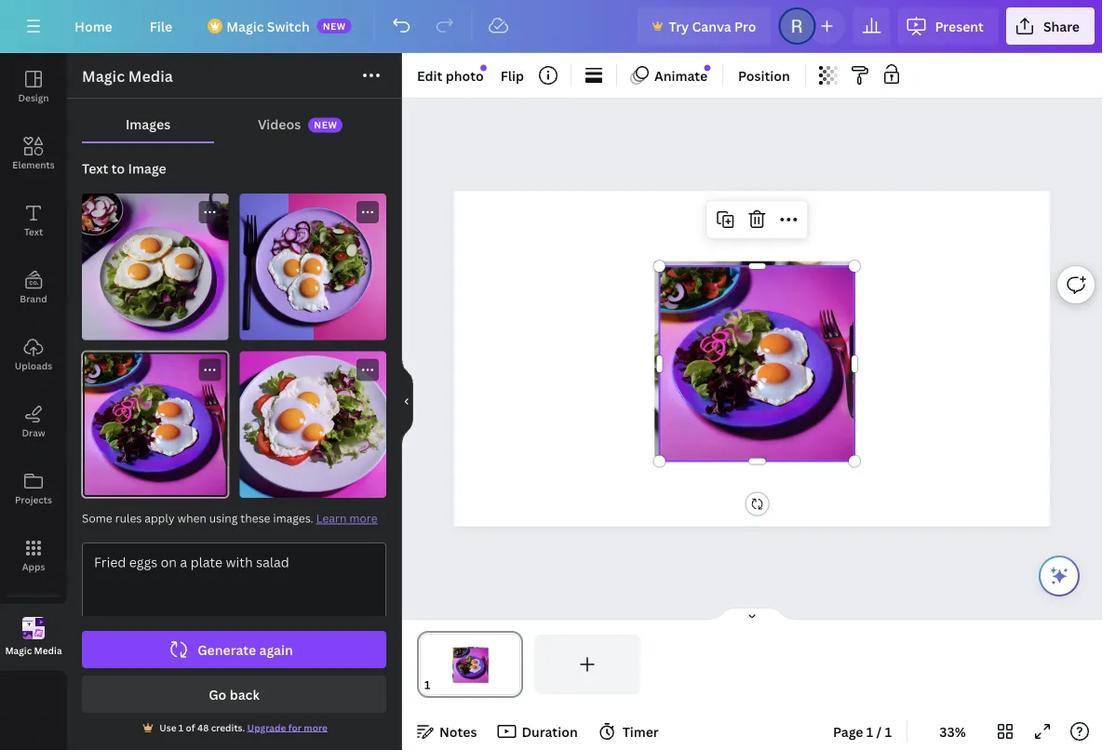 Task type: describe. For each thing, give the bounding box(es) containing it.
timer
[[623, 723, 659, 741]]

timer button
[[593, 717, 666, 747]]

1 vertical spatial magic
[[82, 66, 125, 86]]

rules
[[115, 511, 142, 526]]

elements button
[[0, 120, 67, 187]]

these
[[240, 511, 270, 526]]

share
[[1044, 17, 1080, 35]]

try canva pro
[[669, 17, 756, 35]]

magic media button
[[0, 604, 67, 671]]

go back button
[[82, 676, 386, 713]]

animate
[[654, 67, 708, 84]]

brand button
[[0, 254, 67, 321]]

go
[[209, 686, 227, 703]]

home link
[[60, 7, 127, 45]]

main menu bar
[[0, 0, 1102, 53]]

projects
[[15, 493, 52, 506]]

text for text to image
[[82, 160, 108, 177]]

notes button
[[410, 717, 485, 747]]

generate again button
[[82, 631, 386, 668]]

file
[[150, 17, 172, 35]]

switch
[[267, 17, 310, 35]]

/
[[877, 723, 882, 741]]

2 horizontal spatial 1
[[885, 723, 892, 741]]

of
[[186, 721, 195, 734]]

new image for edit photo
[[481, 65, 487, 71]]

draw
[[22, 426, 45, 439]]

use 1 of 48 credits. upgrade for more
[[159, 721, 328, 734]]

33%
[[940, 723, 966, 741]]

48
[[197, 721, 209, 734]]

uploads button
[[0, 321, 67, 388]]

draw button
[[0, 388, 67, 455]]

duration button
[[492, 717, 585, 747]]

when
[[177, 511, 207, 526]]

canva assistant image
[[1048, 565, 1071, 587]]

flip
[[501, 67, 524, 84]]

new image for animate
[[704, 65, 711, 71]]

try
[[669, 17, 689, 35]]

share button
[[1006, 7, 1095, 45]]

home
[[74, 17, 112, 35]]

edit photo button
[[410, 61, 491, 90]]

33% button
[[923, 717, 983, 747]]

to
[[111, 160, 125, 177]]

flip button
[[493, 61, 532, 90]]

generate
[[198, 641, 256, 659]]

pro
[[735, 17, 756, 35]]

page
[[833, 723, 863, 741]]

photo
[[446, 67, 484, 84]]

magic inside main "menu bar"
[[226, 17, 264, 35]]

some rules apply when using these images. learn more
[[82, 511, 378, 526]]

some
[[82, 511, 112, 526]]

images button
[[82, 106, 214, 142]]

0 horizontal spatial more
[[304, 721, 328, 734]]

edit photo
[[417, 67, 484, 84]]

text button
[[0, 187, 67, 254]]

hide image
[[401, 357, 413, 446]]

learn
[[316, 511, 347, 526]]

text for text
[[24, 225, 43, 238]]

image
[[128, 160, 166, 177]]

present
[[935, 17, 984, 35]]

videos
[[258, 115, 301, 133]]



Task type: locate. For each thing, give the bounding box(es) containing it.
using
[[209, 511, 238, 526]]

apps
[[22, 560, 45, 573]]

animate button
[[625, 61, 715, 90]]

projects button
[[0, 455, 67, 522]]

0 vertical spatial more
[[349, 511, 378, 526]]

present button
[[898, 7, 999, 45]]

design button
[[0, 53, 67, 120]]

images.
[[273, 511, 313, 526]]

learn more link
[[316, 511, 378, 526]]

file button
[[135, 7, 187, 45]]

text up brand 'button'
[[24, 225, 43, 238]]

text left to
[[82, 160, 108, 177]]

brand
[[20, 292, 47, 305]]

credits.
[[211, 721, 245, 734]]

0 vertical spatial new
[[323, 20, 346, 32]]

1 vertical spatial magic media
[[5, 644, 62, 657]]

media
[[128, 66, 173, 86], [34, 644, 62, 657]]

0 vertical spatial text
[[82, 160, 108, 177]]

1
[[179, 721, 184, 734], [867, 723, 873, 741], [885, 723, 892, 741]]

0 vertical spatial magic
[[226, 17, 264, 35]]

0 horizontal spatial text
[[24, 225, 43, 238]]

duration
[[522, 723, 578, 741]]

1 horizontal spatial more
[[349, 511, 378, 526]]

2 vertical spatial magic
[[5, 644, 32, 657]]

1 horizontal spatial magic
[[82, 66, 125, 86]]

magic
[[226, 17, 264, 35], [82, 66, 125, 86], [5, 644, 32, 657]]

upgrade for more link
[[247, 721, 328, 734]]

fried eggs on a plate with salad image
[[82, 194, 229, 340], [240, 194, 386, 340], [82, 351, 229, 498], [240, 351, 386, 498]]

more right learn
[[349, 511, 378, 526]]

more
[[349, 511, 378, 526], [304, 721, 328, 734]]

magic left the switch
[[226, 17, 264, 35]]

2 horizontal spatial magic
[[226, 17, 264, 35]]

notes
[[439, 723, 477, 741]]

new image left flip
[[481, 65, 487, 71]]

1 left of
[[179, 721, 184, 734]]

uploads
[[15, 359, 52, 372]]

0 horizontal spatial magic media
[[5, 644, 62, 657]]

1 vertical spatial media
[[34, 644, 62, 657]]

text inside button
[[24, 225, 43, 238]]

0 horizontal spatial media
[[34, 644, 62, 657]]

1 vertical spatial new
[[314, 119, 337, 131]]

images
[[126, 115, 170, 133]]

2 new image from the left
[[704, 65, 711, 71]]

magic down apps
[[5, 644, 32, 657]]

new right the switch
[[323, 20, 346, 32]]

new
[[323, 20, 346, 32], [314, 119, 337, 131]]

apply
[[145, 511, 175, 526]]

1 horizontal spatial 1
[[867, 723, 873, 741]]

hide pages image
[[708, 607, 797, 622]]

side panel tab list
[[0, 53, 67, 671]]

for
[[288, 721, 302, 734]]

1 left /
[[867, 723, 873, 741]]

new image
[[481, 65, 487, 71], [704, 65, 711, 71]]

text
[[82, 160, 108, 177], [24, 225, 43, 238]]

0 horizontal spatial 1
[[179, 721, 184, 734]]

edit
[[417, 67, 443, 84]]

elements
[[12, 158, 55, 171]]

magic media
[[82, 66, 173, 86], [5, 644, 62, 657]]

Describe an image. Include objects, colors, places... text field
[[83, 544, 385, 623]]

again
[[259, 641, 293, 659]]

0 horizontal spatial magic
[[5, 644, 32, 657]]

new right "videos"
[[314, 119, 337, 131]]

1 vertical spatial text
[[24, 225, 43, 238]]

1 horizontal spatial new image
[[704, 65, 711, 71]]

page 1 image
[[417, 635, 523, 694]]

use
[[159, 721, 176, 734]]

magic down home
[[82, 66, 125, 86]]

back
[[230, 686, 260, 703]]

1 for of
[[179, 721, 184, 734]]

0 vertical spatial magic media
[[82, 66, 173, 86]]

0 horizontal spatial new image
[[481, 65, 487, 71]]

canva
[[692, 17, 732, 35]]

magic media up images
[[82, 66, 173, 86]]

new image inside edit photo 'dropdown button'
[[481, 65, 487, 71]]

magic media down apps
[[5, 644, 62, 657]]

page 1 / 1
[[833, 723, 892, 741]]

1 horizontal spatial media
[[128, 66, 173, 86]]

1 for /
[[867, 723, 873, 741]]

1 vertical spatial more
[[304, 721, 328, 734]]

1 new image from the left
[[481, 65, 487, 71]]

magic switch
[[226, 17, 310, 35]]

magic media inside button
[[5, 644, 62, 657]]

Page title text field
[[438, 676, 446, 694]]

apps button
[[0, 522, 67, 589]]

new image inside animate popup button
[[704, 65, 711, 71]]

1 right /
[[885, 723, 892, 741]]

design
[[18, 91, 49, 104]]

new inside main "menu bar"
[[323, 20, 346, 32]]

position button
[[731, 61, 798, 90]]

media up images button in the top of the page
[[128, 66, 173, 86]]

0 vertical spatial media
[[128, 66, 173, 86]]

text to image
[[82, 160, 166, 177]]

go back
[[209, 686, 260, 703]]

upgrade
[[247, 721, 286, 734]]

more right for
[[304, 721, 328, 734]]

1 horizontal spatial text
[[82, 160, 108, 177]]

generate again
[[198, 641, 293, 659]]

media down apps
[[34, 644, 62, 657]]

media inside button
[[34, 644, 62, 657]]

new image down 'try canva pro' button
[[704, 65, 711, 71]]

1 horizontal spatial magic media
[[82, 66, 173, 86]]

try canva pro button
[[637, 7, 771, 45]]

position
[[738, 67, 790, 84]]

magic inside button
[[5, 644, 32, 657]]



Task type: vqa. For each thing, say whether or not it's contained in the screenshot.
Projects
yes



